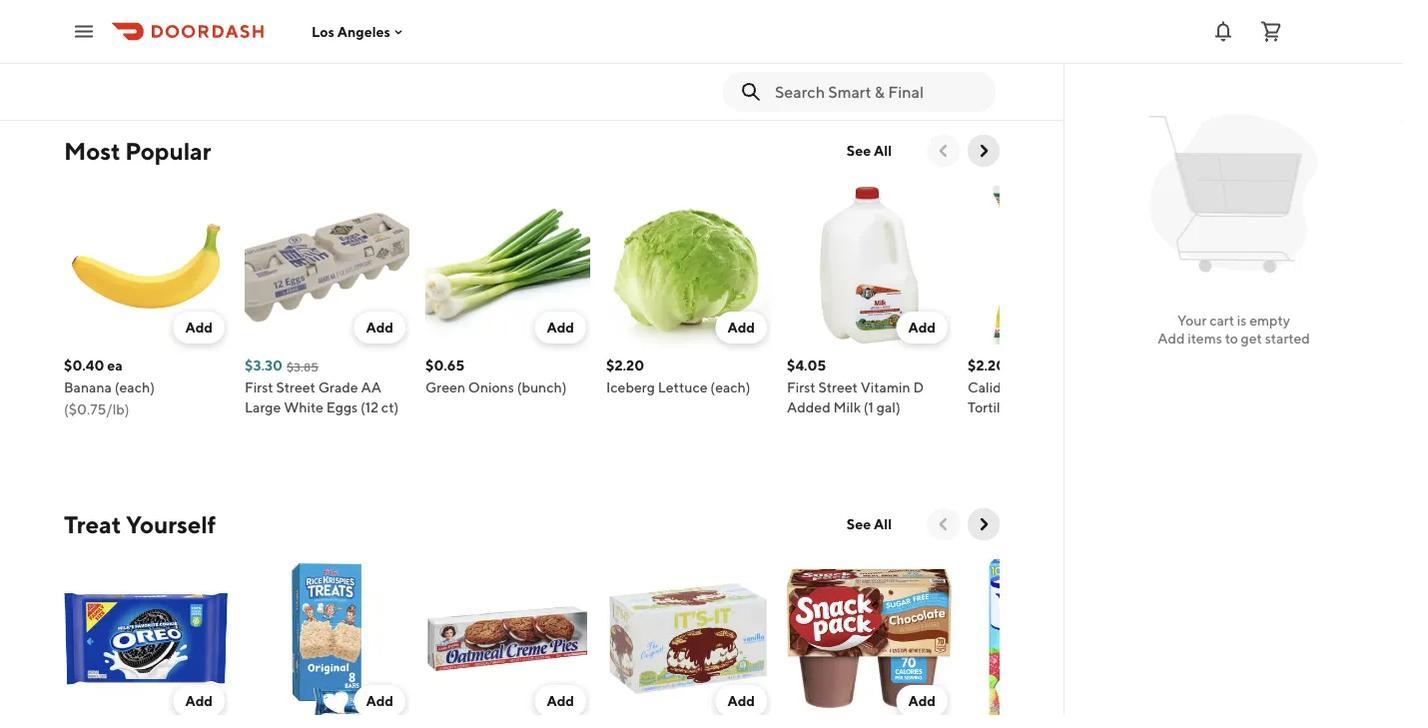 Task type: describe. For each thing, give the bounding box(es) containing it.
$2.20 for $2.20 calidad restaurant style tortilla chips (11 oz)
[[968, 357, 1006, 374]]

open menu image
[[72, 19, 96, 43]]

add for snack pack sugar free chocolate flavored pudding (3.25 oz x 4 ct) image
[[908, 693, 936, 709]]

Search Smart & Final search field
[[775, 81, 980, 103]]

treat yourself link
[[64, 508, 216, 540]]

see all for most popular
[[847, 142, 892, 159]]

(12
[[361, 399, 379, 415]]

to
[[1225, 330, 1238, 347]]

$3.85
[[287, 360, 318, 374]]

see all link for yourself
[[835, 508, 904, 540]]

angeles
[[337, 23, 390, 40]]

first inside $4.05 first street vitamin d added milk (1 gal)
[[787, 379, 816, 395]]

$4.05 first street vitamin d added milk (1 gal)
[[787, 357, 924, 415]]

(each) for lettuce
[[710, 379, 751, 395]]

restaurant
[[1020, 379, 1090, 395]]

see for popular
[[847, 142, 871, 159]]

aa
[[361, 379, 381, 395]]

onions
[[468, 379, 514, 395]]

gal)
[[877, 399, 900, 415]]

los angeles button
[[312, 23, 406, 40]]

ea
[[107, 357, 123, 374]]

treat yourself
[[64, 510, 216, 538]]

add for green onions (bunch) image
[[547, 319, 574, 336]]

little debbie oatmeal creme pie cookie sandwichs (16.2 oz) image
[[425, 556, 590, 716]]

treat
[[64, 510, 121, 538]]

add for banana (each) image
[[185, 319, 213, 336]]

previous button of carousel image for most popular
[[934, 141, 954, 161]]

empty retail cart image
[[1140, 100, 1328, 288]]

previous button of carousel image for treat yourself
[[934, 514, 954, 534]]

all for yourself
[[874, 516, 892, 532]]

most popular
[[64, 136, 211, 165]]

grade
[[318, 379, 358, 395]]

popular
[[125, 136, 211, 165]]

most
[[64, 136, 120, 165]]

calidad
[[968, 379, 1017, 395]]

next button of carousel image for treat yourself
[[974, 514, 994, 534]]

$0.65
[[425, 357, 465, 374]]

large
[[245, 399, 281, 415]]

cart
[[1210, 312, 1234, 329]]

street inside $3.30 $3.85 first street grade aa large white eggs (12 ct)
[[276, 379, 315, 395]]

add for oreo chocolate sandwich cookies family pack (18.12 oz) image
[[185, 693, 213, 709]]

$4.05
[[787, 357, 826, 374]]

(1
[[864, 399, 874, 415]]

add for kellogg's rice krispies treats original squares crispy marshmallow bars (8 ct) image at the bottom of page
[[366, 693, 393, 709]]

add for it's-it ice cream sandwich vanilla (3 ct) image
[[727, 693, 755, 709]]

lettuce
[[658, 379, 708, 395]]

first street vitamin d added milk (1 gal) image
[[787, 183, 952, 348]]

your
[[427, 19, 462, 41]]



Task type: vqa. For each thing, say whether or not it's contained in the screenshot.
over 4.5
no



Task type: locate. For each thing, give the bounding box(es) containing it.
all
[[874, 142, 892, 159], [874, 516, 892, 532]]

tortilla
[[968, 399, 1011, 415]]

d
[[913, 379, 924, 395]]

next button of carousel image for most popular
[[974, 141, 994, 161]]

add
[[185, 319, 213, 336], [366, 319, 393, 336], [547, 319, 574, 336], [727, 319, 755, 336], [908, 319, 936, 336], [1158, 330, 1185, 347], [185, 693, 213, 709], [366, 693, 393, 709], [547, 693, 574, 709], [727, 693, 755, 709], [908, 693, 936, 709]]

touchdown!
[[76, 19, 174, 41]]

1 street from the left
[[276, 379, 315, 395]]

see
[[847, 142, 871, 159], [847, 516, 871, 532]]

in
[[409, 19, 424, 41]]

previous button of carousel image
[[934, 141, 954, 161], [934, 514, 954, 534]]

2 $2.20 from the left
[[968, 357, 1006, 374]]

2 (each) from the left
[[710, 379, 751, 395]]

0 vertical spatial previous button of carousel image
[[934, 141, 954, 161]]

responsibly
[[266, 45, 356, 66]]

kellogg's rice krispies treats original squares crispy marshmallow bars (8 ct) image
[[245, 556, 409, 716]]

$2.20 inside $2.20 iceberg lettuce (each)
[[606, 357, 644, 374]]

added
[[787, 399, 831, 415]]

most popular link
[[64, 135, 211, 167]]

get
[[1241, 330, 1262, 347]]

1 vertical spatial see all link
[[835, 508, 904, 540]]

items
[[1188, 330, 1222, 347]]

(each) for banana
[[115, 379, 155, 395]]

1 see all from the top
[[847, 142, 892, 159]]

your cart is empty add items to get started
[[1158, 312, 1310, 347]]

1 vertical spatial next button of carousel image
[[974, 514, 994, 534]]

1 horizontal spatial street
[[818, 379, 858, 395]]

1 horizontal spatial (each)
[[710, 379, 751, 395]]

yourself
[[126, 510, 216, 538]]

empty
[[1250, 312, 1290, 329]]

add for first street grade aa large white eggs (12 ct) image
[[366, 319, 393, 336]]

los
[[312, 23, 334, 40]]

be
[[161, 45, 182, 66]]

see for yourself
[[847, 516, 871, 532]]

add for little debbie oatmeal creme pie cookie sandwichs (16.2 oz) image
[[547, 693, 574, 709]]

first
[[245, 379, 273, 395], [787, 379, 816, 395]]

$2.20
[[606, 357, 644, 374], [968, 357, 1006, 374]]

street
[[276, 379, 315, 395], [818, 379, 858, 395]]

is inside touchdown! beer delivery is now available in your area. must be 21+. enjoy responsibly
[[284, 19, 296, 41]]

1 vertical spatial is
[[1237, 312, 1247, 329]]

touchdown! beer delivery is now available in your area. must be 21+. enjoy responsibly
[[76, 19, 462, 66]]

vitamin
[[861, 379, 910, 395]]

1 vertical spatial previous button of carousel image
[[934, 514, 954, 534]]

0 horizontal spatial (each)
[[115, 379, 155, 395]]

ct)
[[381, 399, 399, 415]]

2 previous button of carousel image from the top
[[934, 514, 954, 534]]

1 all from the top
[[874, 142, 892, 159]]

it's-it ice cream sandwich vanilla (3 ct) image
[[606, 556, 771, 716]]

0 items, open order cart image
[[1259, 19, 1283, 43]]

green
[[425, 379, 465, 395]]

$2.20 for $2.20 iceberg lettuce (each)
[[606, 357, 644, 374]]

beer
[[177, 19, 215, 41]]

green onions (bunch) image
[[425, 183, 590, 348]]

street inside $4.05 first street vitamin d added milk (1 gal)
[[818, 379, 858, 395]]

$2.20 up iceberg
[[606, 357, 644, 374]]

street up the white
[[276, 379, 315, 395]]

first up added
[[787, 379, 816, 395]]

next button of carousel image
[[974, 141, 994, 161], [974, 514, 994, 534]]

is left now
[[284, 19, 296, 41]]

iceberg
[[606, 379, 655, 395]]

oreo chocolate sandwich cookies family pack (18.12 oz) image
[[64, 556, 229, 716]]

white
[[284, 399, 323, 415]]

0 horizontal spatial first
[[245, 379, 273, 395]]

1 vertical spatial see
[[847, 516, 871, 532]]

is
[[284, 19, 296, 41], [1237, 312, 1247, 329]]

street up milk
[[818, 379, 858, 395]]

add inside your cart is empty add items to get started
[[1158, 330, 1185, 347]]

see all link for popular
[[835, 135, 904, 167]]

$2.20 calidad restaurant style tortilla chips (11 oz)
[[968, 357, 1125, 415]]

2 first from the left
[[787, 379, 816, 395]]

iceberg lettuce (each) image
[[606, 183, 771, 348]]

banana (each) image
[[64, 183, 229, 348]]

1 horizontal spatial $2.20
[[968, 357, 1006, 374]]

1 see from the top
[[847, 142, 871, 159]]

2 see all link from the top
[[835, 508, 904, 540]]

2 see all from the top
[[847, 516, 892, 532]]

style
[[1093, 379, 1125, 395]]

available
[[336, 19, 406, 41]]

0 vertical spatial is
[[284, 19, 296, 41]]

0 vertical spatial see
[[847, 142, 871, 159]]

first street grade aa large white eggs (12 ct) image
[[245, 183, 409, 348]]

snack pack sugar free chocolate flavored pudding (3.25 oz x 4 ct) image
[[787, 556, 952, 716]]

(each) inside $0.40 ea banana (each) ($0.75/lb)
[[115, 379, 155, 395]]

chips
[[1014, 399, 1051, 415]]

(each) inside $2.20 iceberg lettuce (each)
[[710, 379, 751, 395]]

2 street from the left
[[818, 379, 858, 395]]

1 next button of carousel image from the top
[[974, 141, 994, 161]]

1 vertical spatial see all
[[847, 516, 892, 532]]

delivery
[[218, 19, 281, 41]]

0 vertical spatial see all link
[[835, 135, 904, 167]]

add button
[[173, 312, 225, 344], [173, 312, 225, 344], [354, 312, 405, 344], [354, 312, 405, 344], [535, 312, 586, 344], [535, 312, 586, 344], [715, 312, 767, 344], [715, 312, 767, 344], [896, 312, 948, 344], [896, 312, 948, 344], [173, 685, 225, 716], [173, 685, 225, 716], [354, 685, 405, 716], [354, 685, 405, 716], [535, 685, 586, 716], [535, 685, 586, 716], [715, 685, 767, 716], [715, 685, 767, 716], [896, 685, 948, 716], [896, 685, 948, 716]]

(11
[[1054, 399, 1069, 415]]

(each) down ea
[[115, 379, 155, 395]]

see all for treat yourself
[[847, 516, 892, 532]]

$3.30 $3.85 first street grade aa large white eggs (12 ct)
[[245, 357, 399, 415]]

is inside your cart is empty add items to get started
[[1237, 312, 1247, 329]]

21+.
[[185, 45, 214, 66]]

1 vertical spatial all
[[874, 516, 892, 532]]

started
[[1265, 330, 1310, 347]]

(bunch)
[[517, 379, 567, 395]]

$2.20 iceberg lettuce (each)
[[606, 357, 751, 395]]

1 horizontal spatial first
[[787, 379, 816, 395]]

milk
[[833, 399, 861, 415]]

1 see all link from the top
[[835, 135, 904, 167]]

los angeles
[[312, 23, 390, 40]]

$0.65 green onions (bunch)
[[425, 357, 567, 395]]

see all link
[[835, 135, 904, 167], [835, 508, 904, 540]]

see all
[[847, 142, 892, 159], [847, 516, 892, 532]]

eggs
[[326, 399, 358, 415]]

1 previous button of carousel image from the top
[[934, 141, 954, 161]]

0 vertical spatial next button of carousel image
[[974, 141, 994, 161]]

area.
[[76, 45, 114, 66]]

1 horizontal spatial is
[[1237, 312, 1247, 329]]

must
[[117, 45, 158, 66]]

all for popular
[[874, 142, 892, 159]]

2 next button of carousel image from the top
[[974, 514, 994, 534]]

0 horizontal spatial street
[[276, 379, 315, 395]]

enjoy
[[217, 45, 262, 66]]

($0.75/lb)
[[64, 401, 129, 417]]

0 horizontal spatial $2.20
[[606, 357, 644, 374]]

is right cart
[[1237, 312, 1247, 329]]

now
[[299, 19, 333, 41]]

add for first street vitamin d added milk (1 gal) image
[[908, 319, 936, 336]]

$2.20 up calidad
[[968, 357, 1006, 374]]

$2.20 inside "$2.20 calidad restaurant style tortilla chips (11 oz)"
[[968, 357, 1006, 374]]

notification bell image
[[1211, 19, 1235, 43]]

0 horizontal spatial is
[[284, 19, 296, 41]]

0 vertical spatial all
[[874, 142, 892, 159]]

add for iceberg lettuce (each) image
[[727, 319, 755, 336]]

$3.30
[[245, 357, 283, 374]]

$0.40
[[64, 357, 104, 374]]

oz)
[[1072, 399, 1092, 415]]

1 (each) from the left
[[115, 379, 155, 395]]

first up the large
[[245, 379, 273, 395]]

$0.40 ea banana (each) ($0.75/lb)
[[64, 357, 155, 417]]

(each)
[[115, 379, 155, 395], [710, 379, 751, 395]]

(each) right the lettuce at the bottom of page
[[710, 379, 751, 395]]

first inside $3.30 $3.85 first street grade aa large white eggs (12 ct)
[[245, 379, 273, 395]]

2 see from the top
[[847, 516, 871, 532]]

banana
[[64, 379, 112, 395]]

1 first from the left
[[245, 379, 273, 395]]

1 $2.20 from the left
[[606, 357, 644, 374]]

your
[[1177, 312, 1207, 329]]

0 vertical spatial see all
[[847, 142, 892, 159]]

2 all from the top
[[874, 516, 892, 532]]



